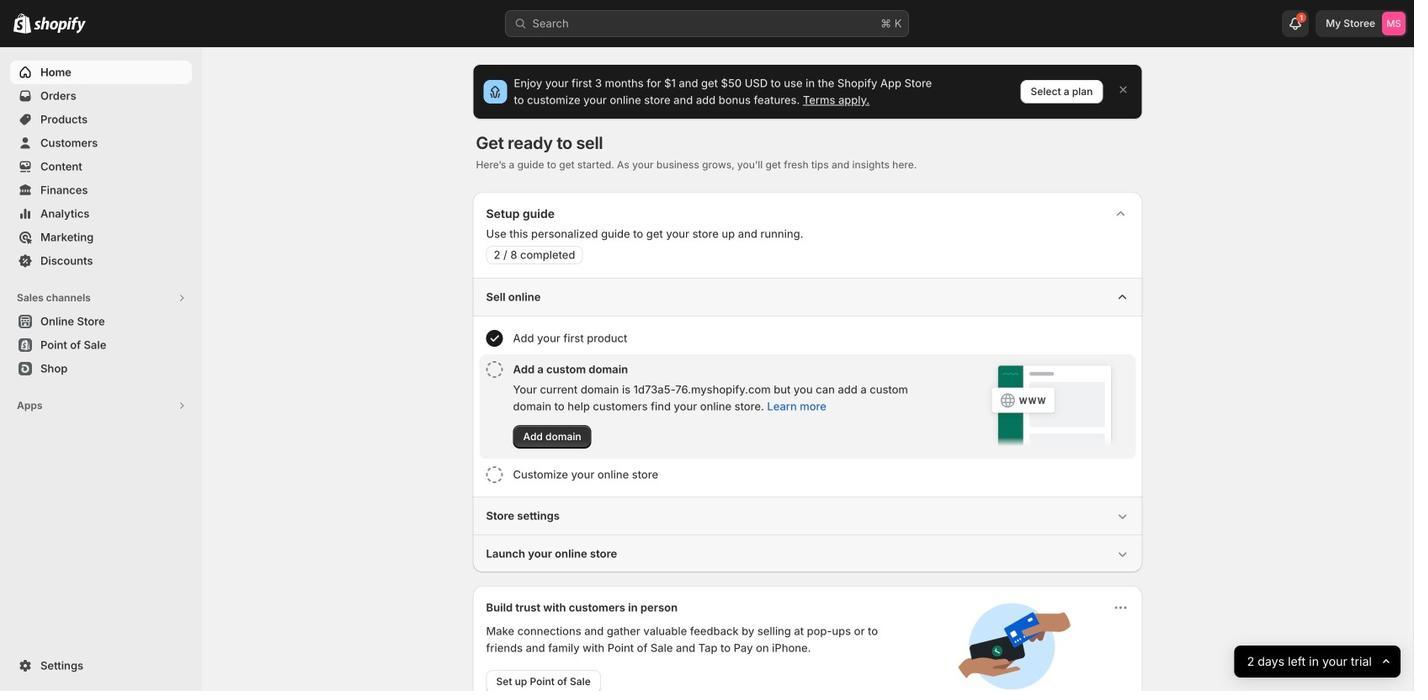 Task type: vqa. For each thing, say whether or not it's contained in the screenshot.
CUSTOMIZE YOUR ONLINE STORE 'group'
yes



Task type: describe. For each thing, give the bounding box(es) containing it.
mark customize your online store as done image
[[486, 467, 503, 483]]

1 horizontal spatial shopify image
[[34, 17, 86, 33]]

setup guide region
[[473, 192, 1143, 573]]

customize your online store group
[[480, 460, 1136, 490]]

0 horizontal spatial shopify image
[[13, 13, 31, 33]]

mark add your first product as not done image
[[486, 330, 503, 347]]



Task type: locate. For each thing, give the bounding box(es) containing it.
guide categories group
[[473, 278, 1143, 573]]

mark add a custom domain as done image
[[486, 361, 503, 378]]

my storee image
[[1383, 12, 1406, 35]]

shopify image
[[13, 13, 31, 33], [34, 17, 86, 33]]

sell online group
[[473, 278, 1143, 497]]

add a custom domain group
[[480, 355, 1136, 459]]

add your first product group
[[480, 323, 1136, 354]]



